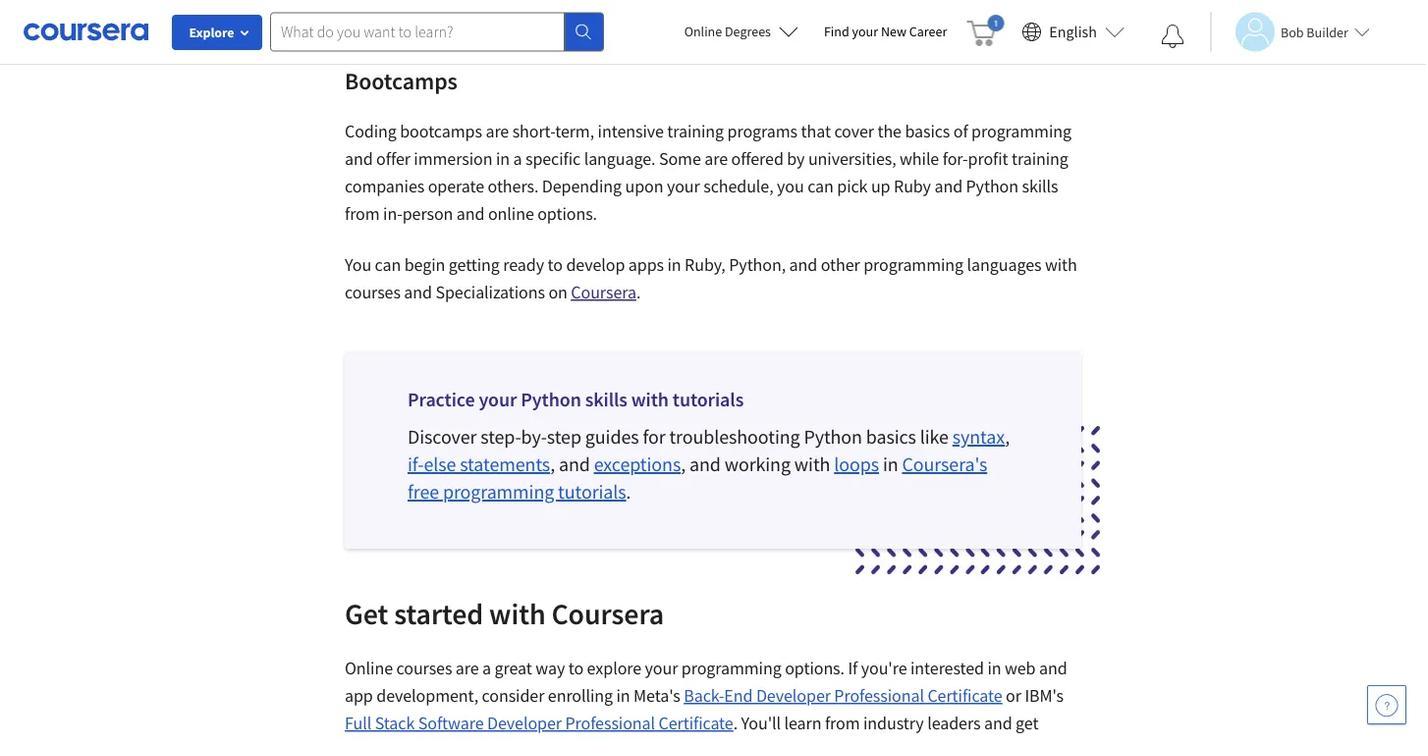 Task type: describe. For each thing, give the bounding box(es) containing it.
coursera's
[[902, 452, 987, 477]]

from inside the coding bootcamps are short-term, intensive training programs that cover the basics of programming and offer immersion in a specific language. some are offered by universities, while for-profit training companies operate others. depending upon your schedule, you can pick up ruby and python skills from in-person and online options.
[[345, 203, 380, 225]]

1 horizontal spatial professional
[[834, 685, 924, 707]]

languages inside you can begin getting ready to develop apps in ruby, python, and other programming languages with courses and specializations on
[[967, 254, 1041, 276]]

web
[[1005, 658, 1036, 680]]

programming inside the coding bootcamps are short-term, intensive training programs that cover the basics of programming and offer immersion in a specific language. some are offered by universities, while for-profit training companies operate others. depending upon your schedule, you can pick up ruby and python skills from in-person and online options.
[[971, 120, 1071, 142]]

way
[[536, 658, 565, 680]]

python inside the coding bootcamps are short-term, intensive training programs that cover the basics of programming and offer immersion in a specific language. some are offered by universities, while for-profit training companies operate others. depending upon your schedule, you can pick up ruby and python skills from in-person and online options.
[[966, 175, 1018, 197]]

you
[[345, 254, 371, 276]]

programming inside online courses are a great way to explore your programming options. if you're interested in web and app development, consider enrolling in meta's
[[681, 658, 781, 680]]

consider
[[482, 685, 544, 707]]

1 vertical spatial training
[[1012, 148, 1068, 170]]

coding
[[345, 120, 397, 142]]

bootcamps
[[400, 120, 482, 142]]

and down begin
[[404, 281, 432, 303]]

you
[[777, 175, 804, 197]]

with inside discover step-by-step guides for troubleshooting python basics like syntax , if-else statements , and exceptions , and working with loops in
[[794, 452, 830, 477]]

guides
[[585, 425, 639, 449]]

enrolling
[[548, 685, 613, 707]]

shopping cart: 1 item image
[[967, 15, 1004, 46]]

python.
[[631, 740, 688, 744]]

troubleshooting
[[669, 425, 800, 449]]

1 vertical spatial skills
[[585, 387, 627, 412]]

and left other
[[789, 254, 817, 276]]

online degrees
[[684, 23, 771, 40]]

online for online degrees
[[684, 23, 722, 40]]

coursera's free programming tutorials
[[408, 452, 987, 504]]

coursera .
[[571, 281, 641, 303]]

profit
[[968, 148, 1008, 170]]

languages inside . you'll learn from industry leaders and get experience with popular languages like python.
[[524, 740, 599, 744]]

new
[[881, 23, 907, 40]]

0 horizontal spatial training
[[667, 120, 724, 142]]

in-
[[383, 203, 402, 225]]

free
[[408, 480, 439, 504]]

or
[[1006, 685, 1021, 707]]

develop
[[566, 254, 625, 276]]

help center image
[[1375, 693, 1399, 717]]

skills inside the coding bootcamps are short-term, intensive training programs that cover the basics of programming and offer immersion in a specific language. some are offered by universities, while for-profit training companies operate others. depending upon your schedule, you can pick up ruby and python skills from in-person and online options.
[[1022, 175, 1058, 197]]

. you'll learn from industry leaders and get experience with popular languages like python.
[[345, 713, 1038, 744]]

0 vertical spatial developer
[[756, 685, 831, 707]]

and down the 'step'
[[559, 452, 590, 477]]

up
[[871, 175, 890, 197]]

working
[[725, 452, 791, 477]]

a inside online courses are a great way to explore your programming options. if you're interested in web and app development, consider enrolling in meta's
[[482, 658, 491, 680]]

1 vertical spatial python
[[521, 387, 581, 412]]

0 horizontal spatial ,
[[550, 452, 555, 477]]

offered
[[731, 148, 784, 170]]

can inside the coding bootcamps are short-term, intensive training programs that cover the basics of programming and offer immersion in a specific language. some are offered by universities, while for-profit training companies operate others. depending upon your schedule, you can pick up ruby and python skills from in-person and online options.
[[807, 175, 834, 197]]

back-end developer professional certificate or ibm's full stack software developer professional certificate
[[345, 685, 1064, 735]]

software
[[418, 713, 484, 735]]

you can begin getting ready to develop apps in ruby, python, and other programming languages with courses and specializations on
[[345, 254, 1077, 303]]

short-
[[512, 120, 555, 142]]

explore button
[[172, 15, 262, 50]]

0 horizontal spatial certificate
[[659, 713, 733, 735]]

stack
[[375, 713, 415, 735]]

you're
[[861, 658, 907, 680]]

coursera's free programming tutorials link
[[408, 452, 987, 504]]

find
[[824, 23, 849, 40]]

and down operate
[[456, 203, 485, 225]]

in inside the coding bootcamps are short-term, intensive training programs that cover the basics of programming and offer immersion in a specific language. some are offered by universities, while for-profit training companies operate others. depending upon your schedule, you can pick up ruby and python skills from in-person and online options.
[[496, 148, 510, 170]]

started
[[394, 595, 483, 632]]

are for way
[[456, 658, 479, 680]]

in down explore at the left of page
[[616, 685, 630, 707]]

in inside you can begin getting ready to develop apps in ruby, python, and other programming languages with courses and specializations on
[[667, 254, 681, 276]]

your up the "step-"
[[479, 387, 517, 412]]

bob builder
[[1281, 23, 1348, 41]]

language.
[[584, 148, 655, 170]]

with inside you can begin getting ready to develop apps in ruby, python, and other programming languages with courses and specializations on
[[1045, 254, 1077, 276]]

step
[[547, 425, 581, 449]]

in inside discover step-by-step guides for troubleshooting python basics like syntax , if-else statements , and exceptions , and working with loops in
[[883, 452, 898, 477]]

like inside discover step-by-step guides for troubleshooting python basics like syntax , if-else statements , and exceptions , and working with loops in
[[920, 425, 949, 449]]

english
[[1049, 22, 1097, 42]]

term,
[[555, 120, 594, 142]]

programs
[[727, 120, 797, 142]]

online for online courses are a great way to explore your programming options. if you're interested in web and app development, consider enrolling in meta's
[[345, 658, 393, 680]]

. for . you'll learn from industry leaders and get experience with popular languages like python.
[[733, 713, 738, 735]]

find your new career
[[824, 23, 947, 40]]

for
[[643, 425, 665, 449]]

1 horizontal spatial ,
[[681, 452, 686, 477]]

person
[[402, 203, 453, 225]]

explore
[[189, 24, 234, 41]]

learn
[[784, 713, 821, 735]]

find your new career link
[[814, 20, 957, 44]]

the
[[877, 120, 902, 142]]

0 vertical spatial coursera
[[571, 281, 636, 303]]

development,
[[376, 685, 478, 707]]

1 vertical spatial developer
[[487, 713, 562, 735]]

online degrees button
[[668, 10, 814, 53]]

syntax link
[[952, 425, 1005, 449]]

1 horizontal spatial tutorials
[[673, 387, 744, 412]]

are for intensive
[[486, 120, 509, 142]]

tutorials inside coursera's free programming tutorials
[[558, 480, 626, 504]]

interested
[[910, 658, 984, 680]]

app
[[345, 685, 373, 707]]

programming inside coursera's free programming tutorials
[[443, 480, 554, 504]]

specializations
[[436, 281, 545, 303]]

and inside online courses are a great way to explore your programming options. if you're interested in web and app development, consider enrolling in meta's
[[1039, 658, 1067, 680]]

builder
[[1307, 23, 1348, 41]]

0 vertical spatial .
[[636, 281, 641, 303]]

if
[[848, 658, 858, 680]]

discover
[[408, 425, 477, 449]]

and inside . you'll learn from industry leaders and get experience with popular languages like python.
[[984, 713, 1012, 735]]

back-end developer professional certificate link
[[684, 685, 1002, 707]]

if-
[[408, 452, 424, 477]]

of
[[953, 120, 968, 142]]

getting
[[449, 254, 500, 276]]

practice
[[408, 387, 475, 412]]

intensive
[[598, 120, 664, 142]]



Task type: locate. For each thing, give the bounding box(es) containing it.
from
[[345, 203, 380, 225], [825, 713, 860, 735]]

bob
[[1281, 23, 1304, 41]]

options. inside online courses are a great way to explore your programming options. if you're interested in web and app development, consider enrolling in meta's
[[785, 658, 845, 680]]

leaders
[[927, 713, 981, 735]]

some
[[659, 148, 701, 170]]

0 horizontal spatial a
[[482, 658, 491, 680]]

0 vertical spatial are
[[486, 120, 509, 142]]

with inside . you'll learn from industry leaders and get experience with popular languages like python.
[[428, 740, 460, 744]]

options. left if on the bottom right of the page
[[785, 658, 845, 680]]

end
[[724, 685, 753, 707]]

0 horizontal spatial like
[[602, 740, 628, 744]]

1 vertical spatial coursera
[[551, 595, 664, 632]]

else
[[424, 452, 456, 477]]

1 vertical spatial tutorials
[[558, 480, 626, 504]]

upon
[[625, 175, 663, 197]]

options. inside the coding bootcamps are short-term, intensive training programs that cover the basics of programming and offer immersion in a specific language. some are offered by universities, while for-profit training companies operate others. depending upon your schedule, you can pick up ruby and python skills from in-person and online options.
[[537, 203, 597, 225]]

your inside online courses are a great way to explore your programming options. if you're interested in web and app development, consider enrolling in meta's
[[645, 658, 678, 680]]

options. down the depending
[[537, 203, 597, 225]]

0 vertical spatial online
[[684, 23, 722, 40]]

0 vertical spatial training
[[667, 120, 724, 142]]

2 vertical spatial are
[[456, 658, 479, 680]]

ibm's
[[1025, 685, 1064, 707]]

training right profit
[[1012, 148, 1068, 170]]

back-
[[684, 685, 724, 707]]

python
[[966, 175, 1018, 197], [521, 387, 581, 412], [804, 425, 862, 449]]

in left web on the bottom right
[[987, 658, 1001, 680]]

practice your python skills with tutorials
[[408, 387, 744, 412]]

2 vertical spatial python
[[804, 425, 862, 449]]

1 horizontal spatial can
[[807, 175, 834, 197]]

options.
[[537, 203, 597, 225], [785, 658, 845, 680]]

2 horizontal spatial are
[[704, 148, 728, 170]]

from left in-
[[345, 203, 380, 225]]

python,
[[729, 254, 786, 276]]

online left the 'degrees'
[[684, 23, 722, 40]]

2 horizontal spatial ,
[[1005, 425, 1010, 449]]

and down for-
[[934, 175, 963, 197]]

0 vertical spatial skills
[[1022, 175, 1058, 197]]

online up app on the bottom left
[[345, 658, 393, 680]]

a up 'others.'
[[513, 148, 522, 170]]

you'll
[[741, 713, 781, 735]]

0 horizontal spatial skills
[[585, 387, 627, 412]]

get
[[345, 595, 388, 632]]

1 horizontal spatial from
[[825, 713, 860, 735]]

by
[[787, 148, 805, 170]]

1 vertical spatial basics
[[866, 425, 916, 449]]

0 horizontal spatial languages
[[524, 740, 599, 744]]

1 vertical spatial to
[[568, 658, 584, 680]]

discover step-by-step guides for troubleshooting python basics like syntax , if-else statements , and exceptions , and working with loops in
[[408, 425, 1010, 477]]

are left great
[[456, 658, 479, 680]]

coursera link
[[571, 281, 636, 303]]

while
[[900, 148, 939, 170]]

basics up loops
[[866, 425, 916, 449]]

industry
[[863, 713, 924, 735]]

skills
[[1022, 175, 1058, 197], [585, 387, 627, 412]]

step-
[[481, 425, 521, 449]]

are up the schedule,
[[704, 148, 728, 170]]

a inside the coding bootcamps are short-term, intensive training programs that cover the basics of programming and offer immersion in a specific language. some are offered by universities, while for-profit training companies operate others. depending upon your schedule, you can pick up ruby and python skills from in-person and online options.
[[513, 148, 522, 170]]

your up the meta's
[[645, 658, 678, 680]]

operate
[[428, 175, 484, 197]]

your inside the coding bootcamps are short-term, intensive training programs that cover the basics of programming and offer immersion in a specific language. some are offered by universities, while for-profit training companies operate others. depending upon your schedule, you can pick up ruby and python skills from in-person and online options.
[[667, 175, 700, 197]]

0 vertical spatial can
[[807, 175, 834, 197]]

1 horizontal spatial are
[[486, 120, 509, 142]]

1 vertical spatial a
[[482, 658, 491, 680]]

if-else statements link
[[408, 452, 550, 477]]

0 vertical spatial professional
[[834, 685, 924, 707]]

0 horizontal spatial .
[[626, 480, 631, 504]]

in right loops
[[883, 452, 898, 477]]

show notifications image
[[1161, 25, 1184, 48]]

. down exceptions
[[626, 480, 631, 504]]

programming down statements
[[443, 480, 554, 504]]

like inside . you'll learn from industry leaders and get experience with popular languages like python.
[[602, 740, 628, 744]]

certificate up the leaders
[[928, 685, 1002, 707]]

0 horizontal spatial online
[[345, 658, 393, 680]]

schedule,
[[703, 175, 773, 197]]

1 vertical spatial courses
[[396, 658, 452, 680]]

universities,
[[808, 148, 896, 170]]

0 horizontal spatial from
[[345, 203, 380, 225]]

exceptions link
[[594, 452, 681, 477]]

1 horizontal spatial languages
[[967, 254, 1041, 276]]

to inside online courses are a great way to explore your programming options. if you're interested in web and app development, consider enrolling in meta's
[[568, 658, 584, 680]]

1 vertical spatial can
[[375, 254, 401, 276]]

0 vertical spatial from
[[345, 203, 380, 225]]

1 vertical spatial certificate
[[659, 713, 733, 735]]

developer up learn on the right of the page
[[756, 685, 831, 707]]

coursera up explore at the left of page
[[551, 595, 664, 632]]

0 vertical spatial basics
[[905, 120, 950, 142]]

can
[[807, 175, 834, 197], [375, 254, 401, 276]]

2 horizontal spatial python
[[966, 175, 1018, 197]]

explore
[[587, 658, 641, 680]]

1 horizontal spatial skills
[[1022, 175, 1058, 197]]

and down 'coding'
[[345, 148, 373, 170]]

online inside online courses are a great way to explore your programming options. if you're interested in web and app development, consider enrolling in meta's
[[345, 658, 393, 680]]

like
[[920, 425, 949, 449], [602, 740, 628, 744]]

1 horizontal spatial .
[[636, 281, 641, 303]]

online
[[488, 203, 534, 225]]

0 vertical spatial like
[[920, 425, 949, 449]]

0 vertical spatial options.
[[537, 203, 597, 225]]

0 horizontal spatial developer
[[487, 713, 562, 735]]

1 vertical spatial from
[[825, 713, 860, 735]]

0 horizontal spatial tutorials
[[558, 480, 626, 504]]

get started with coursera
[[345, 595, 664, 632]]

1 vertical spatial .
[[626, 480, 631, 504]]

python inside discover step-by-step guides for troubleshooting python basics like syntax , if-else statements , and exceptions , and working with loops in
[[804, 425, 862, 449]]

1 horizontal spatial training
[[1012, 148, 1068, 170]]

0 horizontal spatial python
[[521, 387, 581, 412]]

. down apps
[[636, 281, 641, 303]]

coursera down develop
[[571, 281, 636, 303]]

programming right other
[[863, 254, 964, 276]]

from down back-end developer professional certificate link
[[825, 713, 860, 735]]

cover
[[834, 120, 874, 142]]

1 horizontal spatial like
[[920, 425, 949, 449]]

and down 'troubleshooting'
[[689, 452, 721, 477]]

basics inside the coding bootcamps are short-term, intensive training programs that cover the basics of programming and offer immersion in a specific language. some are offered by universities, while for-profit training companies operate others. depending upon your schedule, you can pick up ruby and python skills from in-person and online options.
[[905, 120, 950, 142]]

1 horizontal spatial to
[[568, 658, 584, 680]]

your right find
[[852, 23, 878, 40]]

ruby
[[894, 175, 931, 197]]

are left the short-
[[486, 120, 509, 142]]

basics inside discover step-by-step guides for troubleshooting python basics like syntax , if-else statements , and exceptions , and working with loops in
[[866, 425, 916, 449]]

0 vertical spatial tutorials
[[673, 387, 744, 412]]

exceptions
[[594, 452, 681, 477]]

0 vertical spatial courses
[[345, 281, 401, 303]]

basics
[[905, 120, 950, 142], [866, 425, 916, 449]]

0 horizontal spatial options.
[[537, 203, 597, 225]]

programming up end
[[681, 658, 781, 680]]

0 vertical spatial a
[[513, 148, 522, 170]]

english button
[[1014, 0, 1132, 64]]

languages
[[967, 254, 1041, 276], [524, 740, 599, 744]]

meta's
[[634, 685, 680, 707]]

a
[[513, 148, 522, 170], [482, 658, 491, 680]]

in up 'others.'
[[496, 148, 510, 170]]

0 horizontal spatial to
[[548, 254, 563, 276]]

ruby,
[[685, 254, 726, 276]]

career
[[909, 23, 947, 40]]

. inside . you'll learn from industry leaders and get experience with popular languages like python.
[[733, 713, 738, 735]]

developer down consider
[[487, 713, 562, 735]]

immersion
[[414, 148, 492, 170]]

degrees
[[725, 23, 771, 40]]

What do you want to learn? text field
[[270, 12, 565, 52]]

like left python.
[[602, 740, 628, 744]]

courses down you
[[345, 281, 401, 303]]

0 vertical spatial python
[[966, 175, 1018, 197]]

your inside find your new career link
[[852, 23, 878, 40]]

None search field
[[270, 12, 604, 52]]

bob builder button
[[1210, 12, 1370, 52]]

coursera image
[[24, 16, 148, 47]]

1 horizontal spatial online
[[684, 23, 722, 40]]

1 vertical spatial professional
[[565, 713, 655, 735]]

professional down you're
[[834, 685, 924, 707]]

great
[[495, 658, 532, 680]]

1 horizontal spatial options.
[[785, 658, 845, 680]]

basics up while in the top right of the page
[[905, 120, 950, 142]]

python up the 'step'
[[521, 387, 581, 412]]

that
[[801, 120, 831, 142]]

courses inside online courses are a great way to explore your programming options. if you're interested in web and app development, consider enrolling in meta's
[[396, 658, 452, 680]]

full stack software developer professional certificate link
[[345, 713, 733, 735]]

1 horizontal spatial python
[[804, 425, 862, 449]]

0 horizontal spatial are
[[456, 658, 479, 680]]

with
[[1045, 254, 1077, 276], [631, 387, 669, 412], [794, 452, 830, 477], [489, 595, 546, 632], [428, 740, 460, 744]]

0 vertical spatial to
[[548, 254, 563, 276]]

1 vertical spatial online
[[345, 658, 393, 680]]

specific
[[525, 148, 581, 170]]

. for .
[[626, 480, 631, 504]]

online
[[684, 23, 722, 40], [345, 658, 393, 680]]

get
[[1016, 713, 1038, 735]]

2 vertical spatial .
[[733, 713, 738, 735]]

in right apps
[[667, 254, 681, 276]]

online inside online degrees dropdown button
[[684, 23, 722, 40]]

loops
[[834, 452, 879, 477]]

and left get
[[984, 713, 1012, 735]]

certificate down back-
[[659, 713, 733, 735]]

1 vertical spatial options.
[[785, 658, 845, 680]]

programming
[[971, 120, 1071, 142], [863, 254, 964, 276], [443, 480, 554, 504], [681, 658, 781, 680]]

professional down the enrolling
[[565, 713, 655, 735]]

like up coursera's
[[920, 425, 949, 449]]

can inside you can begin getting ready to develop apps in ruby, python, and other programming languages with courses and specializations on
[[375, 254, 401, 276]]

1 vertical spatial languages
[[524, 740, 599, 744]]

1 horizontal spatial certificate
[[928, 685, 1002, 707]]

syntax
[[952, 425, 1005, 449]]

tutorials down exceptions
[[558, 480, 626, 504]]

loops link
[[834, 452, 879, 477]]

courses up development, at the bottom left of page
[[396, 658, 452, 680]]

python up loops
[[804, 425, 862, 449]]

1 vertical spatial are
[[704, 148, 728, 170]]

1 horizontal spatial a
[[513, 148, 522, 170]]

are
[[486, 120, 509, 142], [704, 148, 728, 170], [456, 658, 479, 680]]

depending
[[542, 175, 622, 197]]

1 vertical spatial like
[[602, 740, 628, 744]]

pick
[[837, 175, 868, 197]]

a left great
[[482, 658, 491, 680]]

to inside you can begin getting ready to develop apps in ruby, python, and other programming languages with courses and specializations on
[[548, 254, 563, 276]]

and up ibm's
[[1039, 658, 1067, 680]]

0 vertical spatial certificate
[[928, 685, 1002, 707]]

from inside . you'll learn from industry leaders and get experience with popular languages like python.
[[825, 713, 860, 735]]

ready
[[503, 254, 544, 276]]

on
[[548, 281, 568, 303]]

coursera
[[571, 281, 636, 303], [551, 595, 664, 632]]

2 horizontal spatial .
[[733, 713, 738, 735]]

programming up profit
[[971, 120, 1071, 142]]

programming inside you can begin getting ready to develop apps in ruby, python, and other programming languages with courses and specializations on
[[863, 254, 964, 276]]

to right way
[[568, 658, 584, 680]]

full
[[345, 713, 371, 735]]

0 vertical spatial languages
[[967, 254, 1041, 276]]

popular
[[463, 740, 521, 744]]

statements
[[460, 452, 550, 477]]

python down profit
[[966, 175, 1018, 197]]

. left you'll
[[733, 713, 738, 735]]

0 horizontal spatial can
[[375, 254, 401, 276]]

are inside online courses are a great way to explore your programming options. if you're interested in web and app development, consider enrolling in meta's
[[456, 658, 479, 680]]

courses inside you can begin getting ready to develop apps in ruby, python, and other programming languages with courses and specializations on
[[345, 281, 401, 303]]

1 horizontal spatial developer
[[756, 685, 831, 707]]

0 horizontal spatial professional
[[565, 713, 655, 735]]

training up some
[[667, 120, 724, 142]]

companies
[[345, 175, 424, 197]]

to up on
[[548, 254, 563, 276]]

begin
[[404, 254, 445, 276]]

tutorials up 'troubleshooting'
[[673, 387, 744, 412]]

your down some
[[667, 175, 700, 197]]



Task type: vqa. For each thing, say whether or not it's contained in the screenshot.
RESOURCES
no



